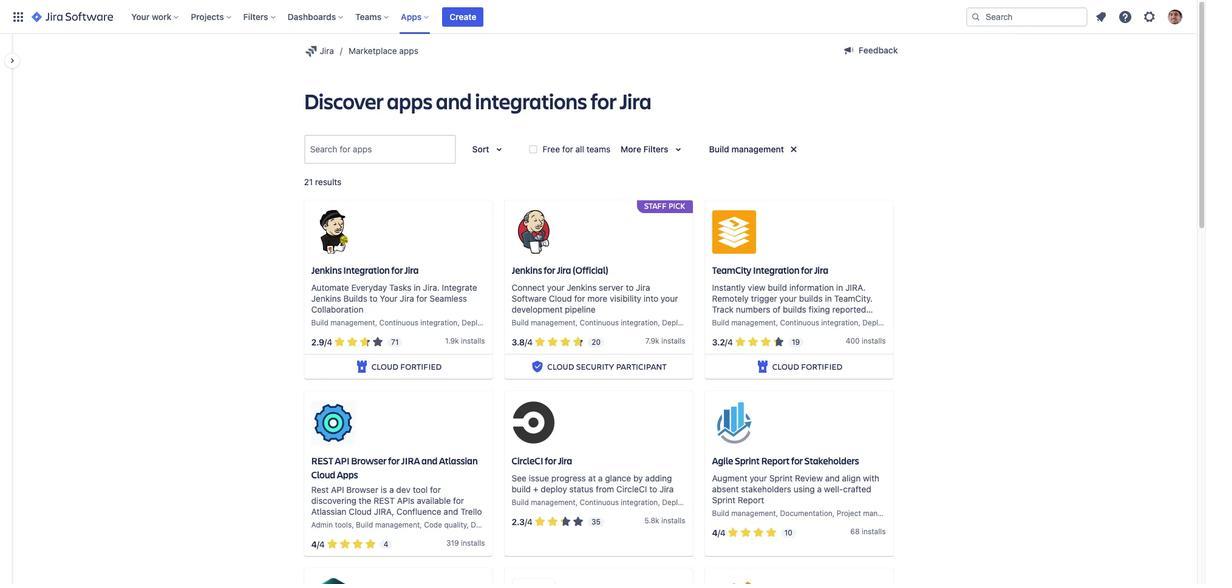 Task type: locate. For each thing, give the bounding box(es) containing it.
api inside rest api browser is a dev tool for discovering the rest apis available for atlassian cloud jira, confluence and trello admin tools , build management , code quality , dashboard gadgets
[[331, 485, 344, 495]]

jira down adding
[[660, 484, 674, 494]]

jenkins for jira (official)
[[512, 264, 608, 277]]

management
[[732, 144, 784, 154], [330, 318, 375, 328], [531, 318, 576, 328], [731, 318, 776, 328], [531, 498, 576, 507], [731, 509, 776, 518], [863, 509, 908, 518], [375, 521, 420, 530]]

free
[[543, 144, 560, 154]]

1 horizontal spatial filters
[[644, 144, 668, 154]]

a right at
[[598, 473, 603, 484]]

continuous inside automate everyday tasks in jira. integrate jenkins builds to your jira for seamless collaboration build management , continuous integration , deployments
[[379, 318, 418, 328]]

collaboration
[[311, 304, 364, 315]]

install for rest api browser for jira and atlassian cloud apps
[[461, 539, 481, 548]]

1 vertical spatial api
[[331, 485, 344, 495]]

1 vertical spatial browser
[[346, 485, 378, 495]]

fortified right cloud fortified app badge image
[[400, 361, 442, 372]]

management down numbers
[[731, 318, 776, 328]]

progress
[[551, 473, 586, 484]]

s for agile sprint report for stakeholders
[[882, 527, 886, 536]]

0 horizontal spatial cloud fortified
[[372, 361, 442, 372]]

, down trello
[[467, 521, 469, 530]]

/ down collaboration
[[324, 337, 327, 347]]

integration up 7.9k
[[621, 318, 658, 328]]

jira.
[[846, 283, 866, 293]]

in
[[414, 283, 421, 293], [836, 283, 843, 293], [825, 294, 832, 304]]

a inside see issue progress at a glance by adding build + deploy status from circleci to jira build management , continuous integration , deployments
[[598, 473, 603, 484]]

browser for apps
[[351, 454, 387, 467]]

5.8k
[[645, 516, 659, 525]]

context icon image
[[304, 44, 319, 58], [304, 44, 319, 58]]

apps for marketplace
[[399, 46, 418, 56]]

2 integration from the left
[[753, 264, 800, 277]]

1 integration from the left
[[343, 264, 390, 277]]

1 vertical spatial atlassian
[[311, 507, 346, 517]]

/ down absent
[[718, 528, 720, 538]]

build inside connect your jenkins server to jira software cloud for more visibility into your development pipeline build management , continuous integration , deployments
[[512, 318, 529, 328]]

2 horizontal spatial to
[[649, 484, 657, 494]]

software
[[512, 294, 547, 304]]

integration
[[421, 318, 458, 328], [621, 318, 658, 328], [821, 318, 858, 328], [621, 498, 658, 507]]

1 vertical spatial report
[[738, 495, 764, 505]]

rest
[[311, 485, 329, 495]]

/ down development
[[525, 337, 527, 347]]

1 vertical spatial builds
[[783, 304, 807, 315]]

/ down the issues
[[725, 337, 728, 347]]

1 vertical spatial your
[[380, 294, 398, 304]]

1 horizontal spatial fortified
[[801, 361, 843, 372]]

0 vertical spatial builds
[[799, 294, 823, 304]]

trigger
[[751, 294, 777, 304]]

your work
[[131, 11, 171, 22]]

marketplace apps link
[[349, 44, 418, 58]]

for up 'pipeline'
[[574, 294, 585, 304]]

4 / 4 down 'admin'
[[311, 539, 325, 550]]

, left code
[[420, 521, 422, 530]]

1 horizontal spatial to
[[626, 283, 634, 293]]

into
[[644, 294, 659, 304]]

1 vertical spatial circleci
[[616, 484, 647, 494]]

rest up rest
[[311, 454, 333, 467]]

cloud fortified for teamcity integration for jira
[[772, 361, 843, 372]]

1.9k install s
[[445, 337, 485, 346]]

0 horizontal spatial a
[[389, 485, 394, 495]]

dashboard
[[471, 521, 508, 530]]

0 vertical spatial to
[[626, 283, 634, 293]]

api
[[335, 454, 350, 467], [331, 485, 344, 495]]

api inside rest api browser for jira and atlassian cloud apps
[[335, 454, 350, 467]]

0 vertical spatial apps
[[401, 11, 422, 22]]

0 vertical spatial browser
[[351, 454, 387, 467]]

deployments up 5.8k install s
[[662, 498, 707, 507]]

builds right of
[[783, 304, 807, 315]]

jenkins up automate
[[311, 264, 342, 277]]

staff pick
[[644, 201, 685, 212]]

a right is
[[389, 485, 394, 495]]

apps down marketplace apps link
[[387, 86, 433, 115]]

discover
[[304, 86, 384, 115]]

your down tasks
[[380, 294, 398, 304]]

4 / 4 for agile sprint report for stakeholders
[[712, 528, 726, 538]]

connect
[[512, 283, 545, 293]]

of
[[773, 304, 781, 315]]

teamcity integration for jira image
[[712, 210, 756, 254]]

, down stakeholders
[[776, 509, 778, 518]]

0 vertical spatial build
[[768, 283, 787, 293]]

report
[[761, 454, 790, 467], [738, 495, 764, 505]]

jira.
[[423, 283, 440, 293]]

report inside augment your sprint review and align with absent stakeholders using a well-crafted sprint report build management , documentation , project management
[[738, 495, 764, 505]]

visibility
[[610, 294, 641, 304]]

0 horizontal spatial to
[[370, 294, 378, 304]]

0 vertical spatial apps
[[399, 46, 418, 56]]

4 / 4 down absent
[[712, 528, 726, 538]]

1 horizontal spatial a
[[598, 473, 603, 484]]

apps up discovering
[[337, 468, 358, 481]]

in inside automate everyday tasks in jira. integrate jenkins builds to your jira for seamless collaboration build management , continuous integration , deployments
[[414, 283, 421, 293]]

jira inside connect your jenkins server to jira software cloud for more visibility into your development pipeline build management , continuous integration , deployments
[[636, 283, 650, 293]]

filters
[[243, 11, 268, 22], [644, 144, 668, 154]]

0 horizontal spatial circleci
[[512, 454, 543, 467]]

Search field
[[966, 7, 1088, 26]]

deployments
[[462, 318, 507, 328], [662, 318, 707, 328], [863, 318, 908, 328], [662, 498, 707, 507]]

install right 400
[[862, 337, 882, 346]]

0 vertical spatial atlassian
[[439, 454, 478, 467]]

with
[[863, 473, 880, 484]]

2.3
[[512, 517, 525, 527]]

, up 1.9k install s
[[458, 318, 460, 328]]

for up trello
[[453, 496, 464, 506]]

0 horizontal spatial 4 / 4
[[311, 539, 325, 550]]

2 cloud from the left
[[772, 361, 799, 372]]

integration
[[343, 264, 390, 277], [753, 264, 800, 277]]

a left well-
[[817, 484, 822, 494]]

api down rest api browser for jira and atlassian cloud apps image
[[335, 454, 350, 467]]

1 horizontal spatial cloud
[[772, 361, 799, 372]]

1 horizontal spatial your
[[380, 294, 398, 304]]

jenkins for jira (official) image
[[512, 210, 555, 254]]

atlassian
[[439, 454, 478, 467], [311, 507, 346, 517]]

and
[[436, 86, 472, 115], [422, 454, 438, 467], [825, 473, 840, 484], [444, 507, 458, 517]]

atlassian up available
[[439, 454, 478, 467]]

adding
[[645, 473, 672, 484]]

a inside rest api browser is a dev tool for discovering the rest apis available for atlassian cloud jira, confluence and trello admin tools , build management , code quality , dashboard gadgets
[[389, 485, 394, 495]]

api up discovering
[[331, 485, 344, 495]]

cloud for teamcity integration for jira
[[772, 361, 799, 372]]

for inside connect your jenkins server to jira software cloud for more visibility into your development pipeline build management , continuous integration , deployments
[[574, 294, 585, 304]]

install right 7.9k
[[661, 337, 682, 346]]

well-
[[824, 484, 843, 494]]

jira down dashboards popup button
[[320, 46, 334, 56]]

for left jira
[[388, 454, 400, 467]]

atlassian inside rest api browser is a dev tool for discovering the rest apis available for atlassian cloud jira, confluence and trello admin tools , build management , code quality , dashboard gadgets
[[311, 507, 346, 517]]

jenkins up connect at left
[[512, 264, 542, 277]]

browser for discovering
[[346, 485, 378, 495]]

for up available
[[430, 485, 441, 495]]

sprint down absent
[[712, 495, 736, 505]]

s right 7.9k
[[682, 337, 685, 346]]

1 vertical spatial to
[[370, 294, 378, 304]]

0 vertical spatial rest
[[311, 454, 333, 467]]

0 vertical spatial api
[[335, 454, 350, 467]]

2 horizontal spatial a
[[817, 484, 822, 494]]

your
[[131, 11, 150, 22], [380, 294, 398, 304]]

continuous up 20
[[580, 318, 619, 328]]

documentation
[[780, 509, 833, 518]]

1 vertical spatial build
[[512, 484, 531, 494]]

1 horizontal spatial 4 / 4
[[712, 528, 726, 538]]

cloud up 'pipeline'
[[549, 294, 572, 304]]

your up of
[[780, 294, 797, 304]]

banner
[[0, 0, 1197, 34]]

s right 5.8k
[[682, 516, 685, 525]]

0 vertical spatial 4 / 4
[[712, 528, 726, 538]]

sprint down agile sprint report for stakeholders
[[769, 473, 793, 484]]

integration up 5.8k
[[621, 498, 658, 507]]

s down dashboard
[[481, 539, 485, 548]]

your inside augment your sprint review and align with absent stakeholders using a well-crafted sprint report build management , documentation , project management
[[750, 473, 767, 484]]

, left project
[[833, 509, 835, 518]]

jira up 'information' at the right
[[814, 264, 829, 277]]

more filters
[[621, 144, 668, 154]]

team versions for jira - sync releases image
[[512, 578, 555, 584]]

your inside instantly view build information in jira. remotely trigger your builds in teamcity. track numbers of builds fixing reported issues
[[780, 294, 797, 304]]

browser inside rest api browser is a dev tool for discovering the rest apis available for atlassian cloud jira, confluence and trello admin tools , build management , code quality , dashboard gadgets
[[346, 485, 378, 495]]

cloud left the security
[[547, 361, 574, 372]]

settings image
[[1143, 9, 1157, 24]]

2 cloud fortified from the left
[[772, 361, 843, 372]]

jenkins inside automate everyday tasks in jira. integrate jenkins builds to your jira for seamless collaboration build management , continuous integration , deployments
[[311, 294, 341, 304]]

to down everyday
[[370, 294, 378, 304]]

for
[[590, 86, 617, 115], [562, 144, 573, 154], [391, 264, 403, 277], [544, 264, 555, 277], [801, 264, 813, 277], [416, 294, 427, 304], [574, 294, 585, 304], [388, 454, 400, 467], [545, 454, 557, 467], [791, 454, 803, 467], [430, 485, 441, 495], [453, 496, 464, 506]]

builds
[[343, 294, 367, 304]]

in up fixing
[[825, 294, 832, 304]]

0 horizontal spatial filters
[[243, 11, 268, 22]]

circleci inside see issue progress at a glance by adding build + deploy status from circleci to jira build management , continuous integration , deployments
[[616, 484, 647, 494]]

build inside instantly view build information in jira. remotely trigger your builds in teamcity. track numbers of builds fixing reported issues
[[768, 283, 787, 293]]

install right 1.9k
[[461, 337, 481, 346]]

to inside see issue progress at a glance by adding build + deploy status from circleci to jira build management , continuous integration , deployments
[[649, 484, 657, 494]]

cloud fortified down 71
[[372, 361, 442, 372]]

filters right projects dropdown button
[[243, 11, 268, 22]]

circleci
[[512, 454, 543, 467], [616, 484, 647, 494]]

0 horizontal spatial integration
[[343, 264, 390, 277]]

deployments up 1.9k install s
[[462, 318, 507, 328]]

cloud fortified app badge image
[[755, 360, 770, 374]]

in left the jira.
[[836, 283, 843, 293]]

by
[[633, 473, 643, 484]]

0 horizontal spatial apps
[[337, 468, 358, 481]]

and inside augment your sprint review and align with absent stakeholders using a well-crafted sprint report build management , documentation , project management
[[825, 473, 840, 484]]

install right 68
[[862, 527, 882, 536]]

2 vertical spatial to
[[649, 484, 657, 494]]

4 for jenkins integration for jira
[[327, 337, 332, 347]]

free for all teams
[[543, 144, 611, 154]]

, down everyday
[[375, 318, 377, 328]]

deployments inside see issue progress at a glance by adding build + deploy status from circleci to jira build management , continuous integration , deployments
[[662, 498, 707, 507]]

cloud up rest
[[311, 468, 335, 481]]

jenkins inside connect your jenkins server to jira software cloud for more visibility into your development pipeline build management , continuous integration , deployments
[[567, 283, 597, 293]]

your profile and settings image
[[1168, 9, 1183, 24]]

0 horizontal spatial rest
[[311, 454, 333, 467]]

apps
[[399, 46, 418, 56], [387, 86, 433, 115]]

1 horizontal spatial atlassian
[[439, 454, 478, 467]]

management down deploy
[[531, 498, 576, 507]]

apps right teams popup button
[[401, 11, 422, 22]]

integration up everyday
[[343, 264, 390, 277]]

deployments up 7.9k install s
[[662, 318, 707, 328]]

fortified for jenkins integration for jira
[[400, 361, 442, 372]]

jira up progress
[[558, 454, 572, 467]]

management down collaboration
[[330, 318, 375, 328]]

your work button
[[128, 7, 184, 26]]

s right 1.9k
[[481, 337, 485, 346]]

1 horizontal spatial circleci
[[616, 484, 647, 494]]

0 horizontal spatial atlassian
[[311, 507, 346, 517]]

sprint right agile
[[735, 454, 760, 467]]

tool
[[413, 485, 428, 495]]

circleci down by
[[616, 484, 647, 494]]

all
[[576, 144, 584, 154]]

integration inside see issue progress at a glance by adding build + deploy status from circleci to jira build management , continuous integration , deployments
[[621, 498, 658, 507]]

0 horizontal spatial cloud
[[372, 361, 398, 372]]

3.2
[[712, 337, 725, 347]]

10
[[785, 528, 793, 537]]

a for rest api browser for jira and atlassian cloud apps
[[389, 485, 394, 495]]

filters right more
[[644, 144, 668, 154]]

1 horizontal spatial rest
[[374, 496, 395, 506]]

3.8
[[512, 337, 525, 347]]

a for circleci for jira
[[598, 473, 603, 484]]

/ for jenkins integration for jira
[[324, 337, 327, 347]]

build down see
[[512, 484, 531, 494]]

1 horizontal spatial apps
[[401, 11, 422, 22]]

primary element
[[7, 0, 966, 34]]

0 horizontal spatial your
[[131, 11, 150, 22]]

to
[[626, 283, 634, 293], [370, 294, 378, 304], [649, 484, 657, 494]]

cloud right cloud fortified app badge image
[[372, 361, 398, 372]]

circleci up see
[[512, 454, 543, 467]]

1 horizontal spatial in
[[825, 294, 832, 304]]

integrate
[[442, 283, 477, 293]]

0 horizontal spatial in
[[414, 283, 421, 293]]

s right 68
[[882, 527, 886, 536]]

management inside see issue progress at a glance by adding build + deploy status from circleci to jira build management , continuous integration , deployments
[[531, 498, 576, 507]]

2.3 / 4
[[512, 517, 533, 527]]

align
[[842, 473, 861, 484]]

jenkins up more
[[567, 283, 597, 293]]

/ down 'admin'
[[317, 539, 319, 550]]

jira,
[[374, 507, 394, 517]]

jira link
[[304, 44, 334, 58]]

0 vertical spatial circleci
[[512, 454, 543, 467]]

1 vertical spatial 4 / 4
[[311, 539, 325, 550]]

jira software image
[[32, 9, 113, 24], [32, 9, 113, 24]]

remotely
[[712, 294, 749, 304]]

status
[[569, 484, 594, 494]]

1 cloud fortified from the left
[[372, 361, 442, 372]]

1 cloud from the left
[[372, 361, 398, 372]]

integration down reported
[[821, 318, 858, 328]]

security
[[576, 361, 614, 372]]

available
[[417, 496, 451, 506]]

view
[[748, 283, 766, 293]]

4 for agile sprint report for stakeholders
[[720, 528, 726, 538]]

work
[[152, 11, 171, 22]]

remove selected image
[[787, 142, 801, 157]]

install for jenkins for jira (official)
[[661, 337, 682, 346]]

to inside automate everyday tasks in jira. integrate jenkins builds to your jira for seamless collaboration build management , continuous integration , deployments
[[370, 294, 378, 304]]

7.9k install s
[[646, 337, 685, 346]]

circleci for jira image
[[512, 401, 555, 445]]

jira down tasks
[[400, 294, 414, 304]]

1 vertical spatial apps
[[337, 468, 358, 481]]

2.9 / 4
[[311, 337, 332, 347]]

0 horizontal spatial fortified
[[400, 361, 442, 372]]

browser up is
[[351, 454, 387, 467]]

browser inside rest api browser for jira and atlassian cloud apps
[[351, 454, 387, 467]]

s for rest api browser for jira and atlassian cloud apps
[[481, 539, 485, 548]]

2 fortified from the left
[[801, 361, 843, 372]]

in left jira. on the left of the page
[[414, 283, 421, 293]]

deployments inside connect your jenkins server to jira software cloud for more visibility into your development pipeline build management , continuous integration , deployments
[[662, 318, 707, 328]]

jira up into
[[636, 283, 650, 293]]

4 for rest api browser for jira and atlassian cloud apps
[[319, 539, 325, 550]]

install right "319"
[[461, 539, 481, 548]]

build
[[709, 144, 729, 154], [311, 318, 328, 328], [512, 318, 529, 328], [712, 318, 729, 328], [512, 498, 529, 507], [712, 509, 729, 518], [356, 521, 373, 530]]

rest api browser is a dev tool for discovering the rest apis available for atlassian cloud jira, confluence and trello admin tools , build management , code quality , dashboard gadgets
[[311, 485, 538, 530]]

for up issue
[[545, 454, 557, 467]]

cloud right cloud fortified app badge icon
[[772, 361, 799, 372]]

for inside automate everyday tasks in jira. integrate jenkins builds to your jira for seamless collaboration build management , continuous integration , deployments
[[416, 294, 427, 304]]

1 horizontal spatial build
[[768, 283, 787, 293]]

reported
[[832, 304, 866, 315]]

1 horizontal spatial cloud fortified
[[772, 361, 843, 372]]

0 vertical spatial your
[[131, 11, 150, 22]]

1 vertical spatial apps
[[387, 86, 433, 115]]

and inside rest api browser is a dev tool for discovering the rest apis available for atlassian cloud jira, confluence and trello admin tools , build management , code quality , dashboard gadgets
[[444, 507, 458, 517]]

1 fortified from the left
[[400, 361, 442, 372]]

1 vertical spatial rest
[[374, 496, 395, 506]]

0 horizontal spatial build
[[512, 484, 531, 494]]

0 vertical spatial report
[[761, 454, 790, 467]]

participant
[[616, 361, 667, 372]]

help image
[[1118, 9, 1133, 24]]

s for circleci for jira
[[682, 516, 685, 525]]

continuous up 71
[[379, 318, 418, 328]]

install right 5.8k
[[661, 516, 682, 525]]

your
[[547, 283, 565, 293], [661, 294, 678, 304], [780, 294, 797, 304], [750, 473, 767, 484]]

s right 400
[[882, 337, 886, 346]]

1 horizontal spatial integration
[[753, 264, 800, 277]]

builds down 'information' at the right
[[799, 294, 823, 304]]

/ for agile sprint report for stakeholders
[[718, 528, 720, 538]]

/ for rest api browser for jira and atlassian cloud apps
[[317, 539, 319, 550]]

augment
[[712, 473, 748, 484]]

for up review
[[791, 454, 803, 467]]

api for rest
[[331, 485, 344, 495]]

0 vertical spatial filters
[[243, 11, 268, 22]]

deployments inside automate everyday tasks in jira. integrate jenkins builds to your jira for seamless collaboration build management , continuous integration , deployments
[[462, 318, 507, 328]]

review
[[795, 473, 823, 484]]

4
[[327, 337, 332, 347], [527, 337, 533, 347], [728, 337, 733, 347], [527, 517, 533, 527], [712, 528, 718, 538], [720, 528, 726, 538], [311, 539, 317, 550], [319, 539, 325, 550], [384, 540, 388, 549]]

atlassian inside rest api browser for jira and atlassian cloud apps
[[439, 454, 478, 467]]

jira
[[401, 454, 420, 467]]

banner containing your work
[[0, 0, 1197, 34]]



Task type: describe. For each thing, give the bounding box(es) containing it.
apps button
[[397, 7, 434, 26]]

notifications image
[[1094, 9, 1108, 24]]

management inside rest api browser is a dev tool for discovering the rest apis available for atlassian cloud jira, confluence and trello admin tools , build management , code quality , dashboard gadgets
[[375, 521, 420, 530]]

build inside rest api browser is a dev tool for discovering the rest apis available for atlassian cloud jira, confluence and trello admin tools , build management , code quality , dashboard gadgets
[[356, 521, 373, 530]]

, down reported
[[858, 318, 861, 328]]

and inside rest api browser for jira and atlassian cloud apps
[[422, 454, 438, 467]]

sort
[[472, 144, 489, 154]]

install for teamcity integration for jira
[[862, 337, 882, 346]]

your inside automate everyday tasks in jira. integrate jenkins builds to your jira for seamless collaboration build management , continuous integration , deployments
[[380, 294, 398, 304]]

, down the status
[[576, 498, 578, 507]]

install for circleci for jira
[[661, 516, 682, 525]]

more
[[621, 144, 641, 154]]

api for rest
[[335, 454, 350, 467]]

20
[[592, 338, 601, 347]]

s for jenkins integration for jira
[[481, 337, 485, 346]]

staff
[[644, 201, 667, 212]]

4 for teamcity integration for jira
[[728, 337, 733, 347]]

68
[[851, 527, 860, 536]]

4 / 4 for rest api browser for jira and atlassian cloud apps
[[311, 539, 325, 550]]

augment your sprint review and align with absent stakeholders using a well-crafted sprint report build management , documentation , project management
[[712, 473, 908, 518]]

instantly
[[712, 283, 746, 293]]

, down of
[[776, 318, 778, 328]]

search image
[[971, 12, 981, 22]]

3.2 / 4
[[712, 337, 733, 347]]

agile sprint report for stakeholders
[[712, 454, 859, 467]]

deployments up 400 install s
[[863, 318, 908, 328]]

2 vertical spatial sprint
[[712, 495, 736, 505]]

+
[[533, 484, 538, 494]]

pick
[[669, 201, 685, 212]]

apis
[[397, 496, 415, 506]]

projects
[[191, 11, 224, 22]]

0 vertical spatial sprint
[[735, 454, 760, 467]]

everyday
[[351, 283, 387, 293]]

a inside augment your sprint review and align with absent stakeholders using a well-crafted sprint report build management , documentation , project management
[[817, 484, 822, 494]]

management left remove selected "image"
[[732, 144, 784, 154]]

integration inside connect your jenkins server to jira software cloud for more visibility into your development pipeline build management , continuous integration , deployments
[[621, 318, 658, 328]]

management inside automate everyday tasks in jira. integrate jenkins builds to your jira for seamless collaboration build management , continuous integration , deployments
[[330, 318, 375, 328]]

build inside see issue progress at a glance by adding build + deploy status from circleci to jira build management , continuous integration , deployments
[[512, 498, 529, 507]]

teamcity
[[712, 264, 752, 277]]

319
[[446, 539, 459, 548]]

projects button
[[187, 7, 236, 26]]

build inside augment your sprint review and align with absent stakeholders using a well-crafted sprint report build management , documentation , project management
[[712, 509, 729, 518]]

create
[[450, 11, 476, 22]]

rest inside rest api browser is a dev tool for discovering the rest apis available for atlassian cloud jira, confluence and trello admin tools , build management , code quality , dashboard gadgets
[[374, 496, 395, 506]]

crafted
[[843, 484, 871, 494]]

tasks
[[389, 283, 412, 293]]

sidebar navigation image
[[0, 49, 27, 73]]

build management , continuous integration , deployments
[[712, 318, 908, 328]]

4 for jenkins for jira (official)
[[527, 337, 533, 347]]

fortified for teamcity integration for jira
[[801, 361, 843, 372]]

create button
[[442, 7, 484, 26]]

results
[[315, 177, 342, 187]]

teamcity.
[[834, 294, 873, 304]]

install for jenkins integration for jira
[[461, 337, 481, 346]]

, right 'admin'
[[352, 521, 354, 530]]

, up 5.8k install s
[[658, 498, 660, 507]]

instantly view build information in jira. remotely trigger your builds in teamcity. track numbers of builds fixing reported issues
[[712, 283, 873, 326]]

cloud inside connect your jenkins server to jira software cloud for more visibility into your development pipeline build management , continuous integration , deployments
[[549, 294, 572, 304]]

develop with aws (jira) image
[[712, 578, 756, 584]]

/ for circleci for jira
[[525, 517, 527, 527]]

for inside rest api browser for jira and atlassian cloud apps
[[388, 454, 400, 467]]

2 horizontal spatial in
[[836, 283, 843, 293]]

to inside connect your jenkins server to jira software cloud for more visibility into your development pipeline build management , continuous integration , deployments
[[626, 283, 634, 293]]

3.8 / 4
[[512, 337, 533, 347]]

development
[[512, 304, 563, 315]]

pipeline
[[565, 304, 596, 315]]

21
[[304, 177, 313, 187]]

for up tasks
[[391, 264, 403, 277]]

for left all
[[562, 144, 573, 154]]

jira up tasks
[[405, 264, 419, 277]]

68 install s
[[851, 527, 886, 536]]

tools
[[335, 521, 352, 530]]

management up 68 install s
[[863, 509, 908, 518]]

dev
[[396, 485, 411, 495]]

your down jenkins for jira (official)
[[547, 283, 565, 293]]

build inside see issue progress at a glance by adding build + deploy status from circleci to jira build management , continuous integration , deployments
[[512, 484, 531, 494]]

filters button
[[240, 7, 280, 26]]

teams
[[587, 144, 611, 154]]

for up 'teams'
[[590, 86, 617, 115]]

feedback
[[859, 45, 898, 55]]

install for agile sprint report for stakeholders
[[862, 527, 882, 536]]

absent
[[712, 484, 739, 494]]

numbers
[[736, 304, 770, 315]]

marketplace apps
[[349, 46, 418, 56]]

using
[[794, 484, 815, 494]]

1 vertical spatial filters
[[644, 144, 668, 154]]

jira left (official) at the top of the page
[[557, 264, 571, 277]]

ci/cd for jira image
[[311, 578, 355, 584]]

cloud fortified for jenkins integration for jira
[[372, 361, 442, 372]]

4 for circleci for jira
[[527, 517, 533, 527]]

your right into
[[661, 294, 678, 304]]

jenkins integration for jira
[[311, 264, 419, 277]]

seamless
[[430, 294, 467, 304]]

continuous inside see issue progress at a glance by adding build + deploy status from circleci to jira build management , continuous integration , deployments
[[580, 498, 619, 507]]

400 install s
[[846, 337, 886, 346]]

jira inside see issue progress at a glance by adding build + deploy status from circleci to jira build management , continuous integration , deployments
[[660, 484, 674, 494]]

s for teamcity integration for jira
[[882, 337, 886, 346]]

apps inside dropdown button
[[401, 11, 422, 22]]

1 vertical spatial sprint
[[769, 473, 793, 484]]

teamcity integration for jira
[[712, 264, 829, 277]]

deploy
[[541, 484, 567, 494]]

cloud inside rest api browser for jira and atlassian cloud apps
[[311, 468, 335, 481]]

for up 'information' at the right
[[801, 264, 813, 277]]

trello
[[461, 507, 482, 517]]

continuous up 19
[[780, 318, 819, 328]]

rest api browser for jira and atlassian cloud apps image
[[311, 401, 355, 445]]

for up connect at left
[[544, 264, 555, 277]]

appswitcher icon image
[[11, 9, 26, 24]]

integrations
[[475, 86, 587, 115]]

dashboards button
[[284, 7, 348, 26]]

your inside "popup button"
[[131, 11, 150, 22]]

/ for jenkins for jira (official)
[[525, 337, 527, 347]]

cloud fortified app badge image
[[355, 360, 369, 374]]

gadgets
[[510, 521, 538, 530]]

integration for jenkins
[[343, 264, 390, 277]]

build inside automate everyday tasks in jira. integrate jenkins builds to your jira for seamless collaboration build management , continuous integration , deployments
[[311, 318, 328, 328]]

feedback button
[[834, 41, 905, 60]]

cloud for jenkins integration for jira
[[372, 361, 398, 372]]

cloud security participant
[[547, 361, 667, 372]]

35
[[592, 517, 601, 526]]

apps for discover
[[387, 86, 433, 115]]

is
[[381, 485, 387, 495]]

integration for teamcity
[[753, 264, 800, 277]]

stakeholders
[[741, 484, 791, 494]]

from
[[596, 484, 614, 494]]

s for jenkins for jira (official)
[[682, 337, 685, 346]]

agile
[[712, 454, 733, 467]]

jira inside automate everyday tasks in jira. integrate jenkins builds to your jira for seamless collaboration build management , continuous integration , deployments
[[400, 294, 414, 304]]

7.9k
[[646, 337, 659, 346]]

jira up more
[[620, 86, 651, 115]]

rest api browser for jira and atlassian cloud apps
[[311, 454, 478, 481]]

more
[[587, 294, 608, 304]]

filters inside dropdown button
[[243, 11, 268, 22]]

Search for apps field
[[306, 138, 453, 160]]

cloud inside rest api browser is a dev tool for discovering the rest apis available for atlassian cloud jira, confluence and trello admin tools , build management , code quality , dashboard gadgets
[[349, 507, 372, 517]]

integration inside automate everyday tasks in jira. integrate jenkins builds to your jira for seamless collaboration build management , continuous integration , deployments
[[421, 318, 458, 328]]

glance
[[605, 473, 631, 484]]

management inside connect your jenkins server to jira software cloud for more visibility into your development pipeline build management , continuous integration , deployments
[[531, 318, 576, 328]]

agile sprint report for stakeholders image
[[712, 401, 756, 445]]

/ for teamcity integration for jira
[[725, 337, 728, 347]]

continuous inside connect your jenkins server to jira software cloud for more visibility into your development pipeline build management , continuous integration , deployments
[[580, 318, 619, 328]]

5.8k install s
[[645, 516, 685, 525]]

21 results
[[304, 177, 342, 187]]

, up 7.9k install s
[[658, 318, 660, 328]]

319 install s
[[446, 539, 485, 548]]

apps inside rest api browser for jira and atlassian cloud apps
[[337, 468, 358, 481]]

teams button
[[352, 7, 394, 26]]

, down 'pipeline'
[[576, 318, 578, 328]]

connect your jenkins server to jira software cloud for more visibility into your development pipeline build management , continuous integration , deployments
[[512, 283, 707, 328]]

rest inside rest api browser for jira and atlassian cloud apps
[[311, 454, 333, 467]]

circleci for jira
[[512, 454, 572, 467]]

management down stakeholders
[[731, 509, 776, 518]]

information
[[789, 283, 834, 293]]

jenkins integration for jira image
[[311, 210, 355, 254]]

track
[[712, 304, 734, 315]]

400
[[846, 337, 860, 346]]

code
[[424, 521, 442, 530]]

(official)
[[573, 264, 608, 277]]

the
[[359, 496, 371, 506]]

see
[[512, 473, 527, 484]]

project
[[837, 509, 861, 518]]



Task type: vqa. For each thing, say whether or not it's contained in the screenshot.
Integration for TeamCity
yes



